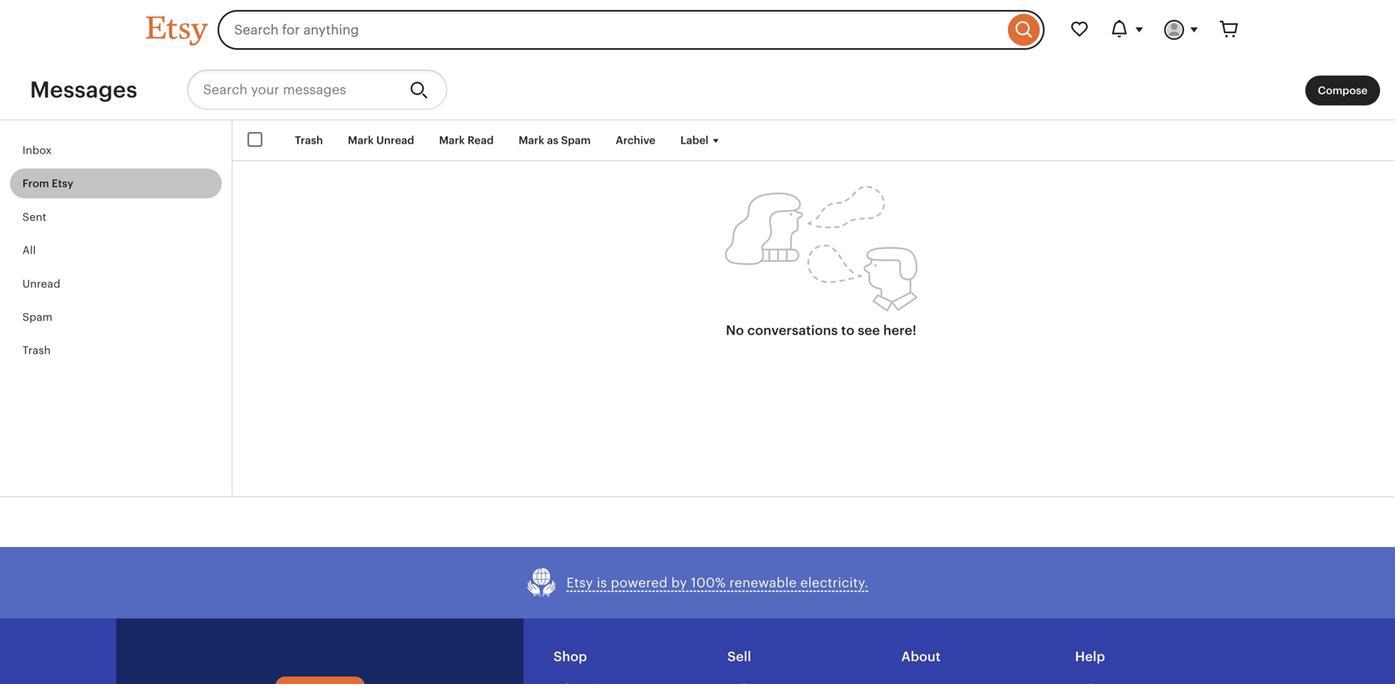 Task type: describe. For each thing, give the bounding box(es) containing it.
mark unread button
[[335, 125, 427, 155]]

Search your messages text field
[[187, 70, 397, 110]]

spam inside mark as spam button
[[561, 134, 591, 147]]

sent
[[22, 211, 47, 223]]

spam inside "spam" link
[[22, 311, 53, 323]]

help
[[1075, 650, 1105, 664]]

trash button
[[282, 125, 335, 155]]

messages
[[30, 77, 137, 103]]

from etsy link
[[10, 169, 222, 199]]

0 horizontal spatial etsy
[[52, 177, 73, 190]]

mark unread
[[348, 134, 414, 147]]

renewable
[[729, 576, 797, 590]]

compose button
[[1305, 76, 1380, 106]]

0 horizontal spatial unread
[[22, 278, 60, 290]]

page 1 image
[[725, 186, 918, 312]]

as
[[547, 134, 558, 147]]

conversations
[[747, 323, 838, 338]]

unread inside button
[[376, 134, 414, 147]]

archive
[[616, 134, 655, 147]]

inbox
[[22, 144, 52, 157]]

label button
[[668, 125, 736, 155]]

100%
[[691, 576, 726, 590]]

mark read button
[[427, 125, 506, 155]]

etsy is powered by 100% renewable electricity. button
[[527, 567, 868, 599]]

no
[[726, 323, 744, 338]]

sent link
[[10, 202, 222, 232]]

compose
[[1318, 84, 1368, 97]]

no conversations to see here!
[[726, 323, 917, 338]]

shop
[[554, 650, 587, 664]]

all link
[[10, 235, 222, 266]]



Task type: vqa. For each thing, say whether or not it's contained in the screenshot.
right your
no



Task type: locate. For each thing, give the bounding box(es) containing it.
inbox link
[[10, 135, 222, 165]]

spam right as
[[561, 134, 591, 147]]

0 vertical spatial spam
[[561, 134, 591, 147]]

1 horizontal spatial unread
[[376, 134, 414, 147]]

etsy is powered by 100% renewable electricity.
[[566, 576, 868, 590]]

0 horizontal spatial spam
[[22, 311, 53, 323]]

to
[[841, 323, 854, 338]]

1 horizontal spatial etsy
[[566, 576, 593, 590]]

read
[[467, 134, 494, 147]]

unread
[[376, 134, 414, 147], [22, 278, 60, 290]]

1 horizontal spatial trash
[[295, 134, 323, 147]]

trash link
[[10, 336, 222, 366]]

trash inside "button"
[[295, 134, 323, 147]]

unread link
[[10, 269, 222, 299]]

mark
[[348, 134, 374, 147], [439, 134, 465, 147], [519, 134, 544, 147]]

mark for mark as spam
[[519, 134, 544, 147]]

from etsy
[[22, 177, 73, 190]]

mark read
[[439, 134, 494, 147]]

mark as spam
[[519, 134, 591, 147]]

2 mark from the left
[[439, 134, 465, 147]]

sell
[[727, 650, 751, 664]]

etsy inside button
[[566, 576, 593, 590]]

archive button
[[603, 125, 668, 155]]

etsy
[[52, 177, 73, 190], [566, 576, 593, 590]]

1 horizontal spatial mark
[[439, 134, 465, 147]]

0 horizontal spatial trash
[[22, 344, 51, 357]]

1 vertical spatial etsy
[[566, 576, 593, 590]]

None search field
[[218, 10, 1045, 50]]

1 vertical spatial unread
[[22, 278, 60, 290]]

spam
[[561, 134, 591, 147], [22, 311, 53, 323]]

mark as spam button
[[506, 125, 603, 155]]

0 vertical spatial unread
[[376, 134, 414, 147]]

here!
[[883, 323, 917, 338]]

mark for mark read
[[439, 134, 465, 147]]

1 horizontal spatial spam
[[561, 134, 591, 147]]

all
[[22, 244, 36, 257]]

unread down all
[[22, 278, 60, 290]]

etsy left is
[[566, 576, 593, 590]]

see
[[858, 323, 880, 338]]

is
[[597, 576, 607, 590]]

mark inside button
[[519, 134, 544, 147]]

mark right trash "button"
[[348, 134, 374, 147]]

electricity.
[[800, 576, 868, 590]]

1 mark from the left
[[348, 134, 374, 147]]

unread left "mark read"
[[376, 134, 414, 147]]

spam down all
[[22, 311, 53, 323]]

1 vertical spatial spam
[[22, 311, 53, 323]]

0 vertical spatial trash
[[295, 134, 323, 147]]

3 mark from the left
[[519, 134, 544, 147]]

from
[[22, 177, 49, 190]]

label
[[680, 134, 708, 147]]

mark left the read on the left
[[439, 134, 465, 147]]

mark for mark unread
[[348, 134, 374, 147]]

banner
[[116, 0, 1279, 60]]

Search for anything text field
[[218, 10, 1004, 50]]

2 horizontal spatial mark
[[519, 134, 544, 147]]

etsy right from
[[52, 177, 73, 190]]

0 vertical spatial etsy
[[52, 177, 73, 190]]

0 horizontal spatial mark
[[348, 134, 374, 147]]

mark left as
[[519, 134, 544, 147]]

1 vertical spatial trash
[[22, 344, 51, 357]]

about
[[901, 650, 941, 664]]

powered
[[611, 576, 668, 590]]

trash
[[295, 134, 323, 147], [22, 344, 51, 357]]

spam link
[[10, 302, 222, 332]]

by
[[671, 576, 687, 590]]



